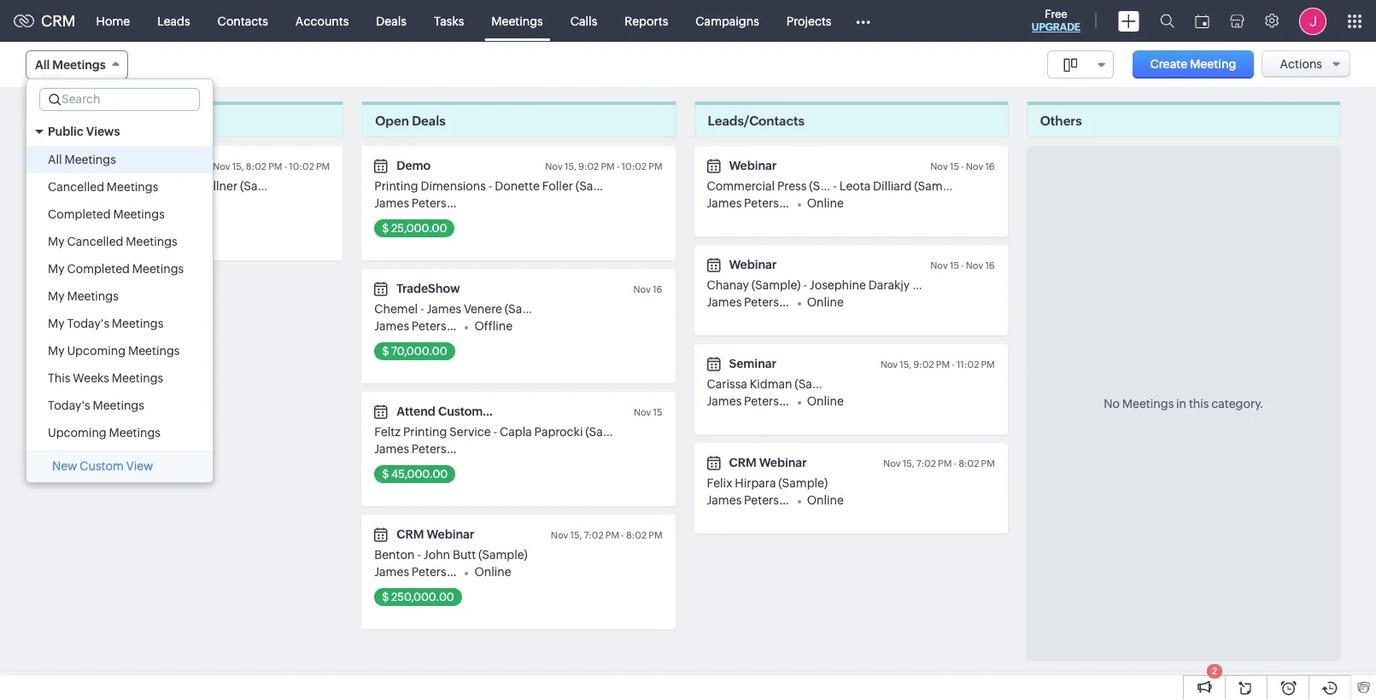 Task type: vqa. For each thing, say whether or not it's contained in the screenshot.
Chats image
no



Task type: describe. For each thing, give the bounding box(es) containing it.
nov 15,  9:02 pm - 10:02 pm
[[545, 162, 663, 172]]

0 vertical spatial upcoming
[[67, 344, 126, 358]]

custom
[[80, 460, 124, 473]]

view
[[126, 460, 153, 473]]

morlong associates - mitsue tollner (sample)
[[42, 179, 289, 193]]

create
[[1151, 57, 1188, 71]]

my for my completed meetings
[[48, 262, 65, 276]]

cancelled meetings
[[48, 180, 158, 194]]

$ 25,000.00 link
[[374, 220, 455, 238]]

chemel link
[[374, 303, 418, 316]]

create meeting
[[1151, 57, 1237, 71]]

upgrade
[[1032, 21, 1081, 33]]

webinar for crm webinar link associated with leads/contacts
[[759, 456, 807, 470]]

feltz printing service - capla paprocki (sample) james peterson
[[374, 426, 635, 456]]

felix hirpara (sample) link
[[707, 477, 828, 490]]

today's meetings
[[48, 399, 144, 413]]

benton link
[[374, 549, 415, 562]]

deals link
[[363, 0, 420, 41]]

1 vertical spatial upcoming
[[48, 426, 107, 440]]

16 for - leota dilliard (sample)
[[986, 162, 995, 172]]

meetings left in
[[1123, 397, 1174, 411]]

calendar image
[[1195, 14, 1210, 28]]

- leota dilliard (sample)
[[834, 179, 964, 193]]

projects link
[[773, 0, 845, 41]]

webinar link for chanay (sample)
[[729, 258, 777, 272]]

1 vertical spatial cancelled
[[67, 235, 123, 249]]

meeting
[[1190, 57, 1237, 71]]

mitsue
[[160, 179, 197, 193]]

$ for printing dimensions
[[382, 222, 389, 235]]

capla
[[500, 426, 532, 439]]

kidman
[[750, 378, 793, 391]]

chemel - james venere (sample)
[[374, 303, 554, 316]]

0 horizontal spatial crm webinar
[[64, 159, 142, 173]]

feltz
[[374, 426, 401, 439]]

tradeshow
[[397, 282, 460, 296]]

profile element
[[1289, 0, 1337, 41]]

my upcoming meetings
[[48, 344, 180, 358]]

all meetings inside field
[[35, 58, 106, 72]]

nov 15,  7:02 pm - 8:02 pm for leads/contacts
[[884, 459, 995, 469]]

capla paprocki (sample) link
[[500, 426, 635, 439]]

All Meetings field
[[26, 50, 128, 79]]

$ 35,000.00 link
[[42, 220, 123, 238]]

online link for mitsue tollner (sample)
[[142, 197, 179, 210]]

chemel
[[374, 303, 418, 316]]

james peterson link for the online link corresponding to mitsue tollner (sample)
[[42, 197, 128, 210]]

$ 25,000.00
[[382, 222, 447, 235]]

Other Modules field
[[845, 7, 882, 35]]

nov 15,  7:02 pm - 8:02 pm for open deals
[[551, 531, 663, 541]]

10:02 for customers
[[289, 162, 314, 172]]

peterson down commercial press (sample) link
[[744, 197, 794, 210]]

$ 35,000.00
[[50, 222, 115, 235]]

foller
[[542, 179, 573, 193]]

reports link
[[611, 0, 682, 41]]

seminar
[[729, 357, 777, 371]]

open deals
[[375, 114, 446, 128]]

$ for benton
[[382, 591, 389, 604]]

leads
[[157, 14, 190, 28]]

11:02
[[957, 360, 980, 370]]

15 for chanay (sample) - josephine darakjy (sample)
[[950, 261, 960, 271]]

morlong associates link
[[42, 179, 151, 193]]

0 vertical spatial 8:02
[[246, 162, 267, 172]]

venere
[[464, 303, 502, 316]]

peterson down 'kidman'
[[744, 395, 794, 408]]

james peterson down 'kidman'
[[707, 395, 794, 408]]

james peterson for chanay (sample) - josephine darakjy (sample)
[[707, 296, 794, 309]]

nov 15
[[634, 408, 663, 418]]

benton
[[374, 549, 415, 562]]

james for james peterson link related to the online link under carissa kidman (sample)
[[707, 395, 742, 408]]

create menu image
[[1119, 11, 1140, 31]]

$ 70,000.00 link
[[374, 343, 455, 361]]

james for james peterson link for the online link related to john butt (sample)
[[374, 566, 409, 579]]

my for my today's meetings
[[48, 317, 65, 331]]

morlong
[[42, 179, 89, 193]]

15 for - leota dilliard (sample)
[[950, 162, 960, 172]]

benton - john butt (sample)
[[374, 549, 528, 562]]

meetings up my completed meetings
[[126, 235, 177, 249]]

(sample) right butt
[[478, 549, 528, 562]]

70,000.00
[[391, 345, 447, 358]]

no
[[1104, 397, 1120, 411]]

attend
[[397, 405, 436, 419]]

chanay (sample) - josephine darakjy (sample)
[[707, 279, 962, 292]]

james peterson for benton - john butt (sample)
[[374, 566, 461, 579]]

tasks link
[[420, 0, 478, 41]]

customer
[[438, 405, 495, 419]]

all meetings option
[[26, 146, 213, 173]]

online down the felix hirpara (sample) "link"
[[807, 494, 844, 508]]

$ 45,000.00
[[382, 468, 448, 481]]

35,000.00
[[59, 222, 115, 235]]

meetings inside option
[[107, 180, 158, 194]]

meetings down my cancelled meetings
[[132, 262, 184, 276]]

completed meetings
[[48, 208, 165, 221]]

john
[[424, 549, 450, 562]]

carissa kidman (sample)
[[707, 378, 844, 391]]

open
[[375, 114, 409, 128]]

meetings inside option
[[64, 153, 116, 167]]

butt
[[453, 549, 476, 562]]

feltz printing service link
[[374, 426, 491, 439]]

15, for mitsue tollner (sample)
[[232, 162, 244, 172]]

james down tradeshow
[[427, 303, 462, 316]]

tradeshow link
[[397, 282, 460, 296]]

james peterson down hirpara
[[707, 494, 794, 508]]

no meetings in this category.
[[1104, 397, 1264, 411]]

public views region
[[26, 146, 213, 447]]

1 horizontal spatial deals
[[412, 114, 446, 128]]

1 vertical spatial today's
[[48, 399, 90, 413]]

james for james peterson link for leota dilliard (sample)'s the online link
[[707, 197, 742, 210]]

demo
[[397, 159, 431, 173]]

peterson down felix hirpara (sample)
[[744, 494, 794, 508]]

my completed meetings
[[48, 262, 184, 276]]

printing inside printing dimensions - donette foller (sample) james peterson
[[374, 179, 418, 193]]

this
[[1189, 397, 1210, 411]]

free
[[1045, 8, 1068, 21]]

crm for left crm webinar link
[[64, 159, 92, 173]]

james peterson for - leota dilliard (sample)
[[707, 197, 794, 210]]

9:02 for seminar
[[914, 360, 934, 370]]

size image
[[1064, 57, 1077, 73]]

webinar link for commercial press (sample)
[[729, 159, 777, 173]]

nov 16
[[634, 285, 663, 295]]

peterson down chanay (sample) link
[[744, 296, 794, 309]]

associates
[[92, 179, 151, 193]]

crm webinar link for open deals
[[397, 528, 475, 542]]

james peterson for chemel - james venere (sample)
[[374, 320, 461, 333]]

public views
[[48, 125, 120, 138]]

campaigns
[[696, 14, 760, 28]]

crm webinar for open deals
[[397, 528, 475, 542]]

cancelled meetings option
[[26, 173, 213, 201]]

josephine
[[810, 279, 866, 292]]

meetings down this weeks meetings
[[93, 399, 144, 413]]

(sample) right "dilliard"
[[914, 179, 964, 193]]

crm for crm webinar link associated with leads/contacts
[[729, 456, 757, 470]]

james peterson link down printing dimensions link
[[374, 197, 461, 210]]

8:02 for leads/contacts
[[959, 459, 980, 469]]

meetings up my today's meetings
[[67, 290, 119, 303]]

category.
[[1212, 397, 1264, 411]]

dilliard
[[873, 179, 912, 193]]

7:02 for open deals
[[584, 531, 604, 541]]

conference
[[497, 405, 563, 419]]

nov 15,  8:02 pm - 10:02 pm
[[213, 162, 330, 172]]

peterson inside printing dimensions - donette foller (sample) james peterson
[[412, 197, 461, 210]]

press
[[778, 179, 807, 193]]

commercial
[[707, 179, 775, 193]]

crm webinar for leads/contacts
[[729, 456, 807, 470]]

leota dilliard (sample) link
[[840, 179, 964, 193]]

contacts link
[[204, 0, 282, 41]]

$ for chemel
[[382, 345, 389, 358]]



Task type: locate. For each thing, give the bounding box(es) containing it.
1 my from the top
[[48, 235, 65, 249]]

0 vertical spatial 15
[[950, 162, 960, 172]]

(sample) inside printing dimensions - donette foller (sample) james peterson
[[576, 179, 625, 193]]

james for james peterson link for offline "link"
[[374, 320, 409, 333]]

james peterson link for the online link under the felix hirpara (sample) "link"
[[707, 494, 794, 508]]

0 vertical spatial all meetings
[[35, 58, 106, 72]]

dimensions
[[421, 179, 486, 193]]

my meetings
[[48, 290, 119, 303]]

this weeks meetings
[[48, 372, 163, 385]]

15
[[950, 162, 960, 172], [950, 261, 960, 271], [653, 408, 663, 418]]

0 horizontal spatial 8:02
[[246, 162, 267, 172]]

online for josephine darakjy (sample)
[[807, 296, 844, 309]]

1 vertical spatial completed
[[67, 262, 130, 276]]

1 horizontal spatial nov 15,  7:02 pm - 8:02 pm
[[884, 459, 995, 469]]

all meetings inside option
[[48, 153, 116, 167]]

all inside field
[[35, 58, 50, 72]]

nov 15 - nov 16 for leota dilliard (sample)
[[931, 162, 995, 172]]

(sample) right darakjy
[[913, 279, 962, 292]]

(sample) down the nov 15,  8:02 pm - 10:02 pm
[[240, 179, 289, 193]]

nov
[[213, 162, 230, 172], [545, 162, 563, 172], [931, 162, 948, 172], [966, 162, 984, 172], [931, 261, 948, 271], [966, 261, 984, 271], [634, 285, 651, 295], [881, 360, 898, 370], [634, 408, 651, 418], [884, 459, 901, 469], [551, 531, 568, 541]]

james peterson link for offline "link"
[[374, 320, 461, 333]]

cancelled
[[48, 180, 104, 194], [67, 235, 123, 249]]

new custom view link
[[26, 452, 213, 483]]

0 vertical spatial deals
[[376, 14, 407, 28]]

2 nov 15 - nov 16 from the top
[[931, 261, 995, 271]]

1 vertical spatial 7:02
[[584, 531, 604, 541]]

2 horizontal spatial crm webinar
[[729, 456, 807, 470]]

james down feltz
[[374, 443, 409, 456]]

1 horizontal spatial 9:02
[[914, 360, 934, 370]]

carissa kidman (sample) link
[[707, 378, 844, 391]]

james peterson
[[42, 197, 128, 210], [707, 197, 794, 210], [707, 296, 794, 309], [374, 320, 461, 333], [707, 395, 794, 408], [707, 494, 794, 508], [374, 566, 461, 579]]

0 vertical spatial 7:02
[[917, 459, 936, 469]]

printing down demo
[[374, 179, 418, 193]]

crm up all meetings field
[[41, 12, 76, 30]]

0 vertical spatial webinar link
[[729, 159, 777, 173]]

tasks
[[434, 14, 464, 28]]

online down chanay (sample) - josephine darakjy (sample)
[[807, 296, 844, 309]]

3 my from the top
[[48, 290, 65, 303]]

16 for chanay (sample) - josephine darakjy (sample)
[[986, 261, 995, 271]]

new custom view
[[52, 460, 153, 473]]

crm link
[[14, 12, 76, 30]]

1 vertical spatial printing
[[403, 426, 447, 439]]

2 10:02 from the left
[[622, 162, 647, 172]]

today's
[[67, 317, 109, 331], [48, 399, 90, 413]]

james down the chemel
[[374, 320, 409, 333]]

chanay
[[707, 279, 749, 292]]

0 vertical spatial today's
[[67, 317, 109, 331]]

search image
[[1160, 14, 1175, 28]]

2 horizontal spatial 8:02
[[959, 459, 980, 469]]

online link down chanay (sample) - josephine darakjy (sample)
[[807, 296, 844, 309]]

None field
[[1047, 50, 1114, 79]]

tollner
[[200, 179, 238, 193]]

peterson up 70,000.00 at the left
[[412, 320, 461, 333]]

james for the online link under the felix hirpara (sample) "link" james peterson link
[[707, 494, 742, 508]]

customers
[[43, 114, 109, 128]]

james peterson up $ 250,000.00 link
[[374, 566, 461, 579]]

10:02
[[289, 162, 314, 172], [622, 162, 647, 172]]

1 nov 15 - nov 16 from the top
[[931, 162, 995, 172]]

10:02 up donette foller (sample) link
[[622, 162, 647, 172]]

0 horizontal spatial deals
[[376, 14, 407, 28]]

(sample) down nov 15,  9:02 pm - 10:02 pm
[[576, 179, 625, 193]]

new
[[52, 460, 77, 473]]

0 horizontal spatial 7:02
[[584, 531, 604, 541]]

peterson down "feltz printing service" link
[[412, 443, 461, 456]]

james peterson link up 70,000.00 at the left
[[374, 320, 461, 333]]

0 vertical spatial cancelled
[[48, 180, 104, 194]]

2
[[1212, 667, 1218, 677]]

1 10:02 from the left
[[289, 162, 314, 172]]

1 vertical spatial crm webinar
[[729, 456, 807, 470]]

1 vertical spatial 15
[[950, 261, 960, 271]]

james for the online link corresponding to josephine darakjy (sample) james peterson link
[[707, 296, 742, 309]]

16
[[986, 162, 995, 172], [986, 261, 995, 271], [653, 285, 663, 295]]

james peterson link for leota dilliard (sample)'s the online link
[[707, 197, 794, 210]]

1 vertical spatial crm webinar link
[[729, 456, 807, 470]]

0 vertical spatial crm webinar link
[[64, 159, 142, 173]]

1 vertical spatial nov 15 - nov 16
[[931, 261, 995, 271]]

attend customer conference link
[[397, 405, 563, 419]]

2 vertical spatial crm webinar
[[397, 528, 475, 542]]

leads/contacts
[[708, 114, 805, 128]]

james peterson link for the online link under carissa kidman (sample)
[[707, 395, 794, 408]]

online down john butt (sample) link
[[475, 566, 512, 579]]

my for my upcoming meetings
[[48, 344, 65, 358]]

0 vertical spatial crm webinar
[[64, 159, 142, 173]]

printing dimensions link
[[374, 179, 486, 193]]

0 vertical spatial 9:02
[[578, 162, 599, 172]]

meetings up morlong associates link
[[64, 153, 116, 167]]

nov 15 - nov 16
[[931, 162, 995, 172], [931, 261, 995, 271]]

meetings inside field
[[52, 58, 106, 72]]

all up morlong
[[48, 153, 62, 167]]

home
[[96, 14, 130, 28]]

all meetings down crm link
[[35, 58, 106, 72]]

1 horizontal spatial 10:02
[[622, 162, 647, 172]]

webinar up felix hirpara (sample)
[[759, 456, 807, 470]]

online down carissa kidman (sample)
[[807, 395, 844, 408]]

$
[[50, 222, 57, 235], [382, 222, 389, 235], [382, 345, 389, 358], [382, 468, 389, 481], [382, 591, 389, 604]]

nov 15,  9:02 pm - 11:02 pm
[[881, 360, 995, 370]]

45,000.00
[[391, 468, 448, 481]]

darakjy
[[869, 279, 910, 292]]

- inside printing dimensions - donette foller (sample) james peterson
[[489, 179, 492, 193]]

(sample) up offline "link"
[[505, 303, 554, 316]]

upcoming meetings
[[48, 426, 161, 440]]

my today's meetings
[[48, 317, 163, 331]]

james peterson link up $ 250,000.00 link
[[374, 566, 461, 579]]

contacts
[[218, 14, 268, 28]]

search element
[[1150, 0, 1185, 42]]

all
[[35, 58, 50, 72], [48, 153, 62, 167]]

online for mitsue tollner (sample)
[[142, 197, 179, 210]]

felix hirpara (sample)
[[707, 477, 828, 490]]

(sample) inside feltz printing service - capla paprocki (sample) james peterson
[[586, 426, 635, 439]]

james peterson link down hirpara
[[707, 494, 794, 508]]

meetings up view
[[109, 426, 161, 440]]

james venere (sample) link
[[427, 303, 554, 316]]

crm for crm webinar link associated with open deals
[[397, 528, 424, 542]]

peterson down printing dimensions link
[[412, 197, 461, 210]]

james down commercial
[[707, 197, 742, 210]]

completed
[[48, 208, 111, 221], [67, 262, 130, 276]]

webinar up chanay (sample) link
[[729, 258, 777, 272]]

online link down morlong associates - mitsue tollner (sample)
[[142, 197, 179, 210]]

online link for john butt (sample)
[[475, 566, 512, 579]]

7:02
[[917, 459, 936, 469], [584, 531, 604, 541]]

2 webinar link from the top
[[729, 258, 777, 272]]

today's down my meetings in the left of the page
[[67, 317, 109, 331]]

crm webinar up john
[[397, 528, 475, 542]]

2 horizontal spatial crm webinar link
[[729, 456, 807, 470]]

completed up $ 35,000.00
[[48, 208, 111, 221]]

online for john butt (sample)
[[475, 566, 512, 579]]

(sample) right 'kidman'
[[795, 378, 844, 391]]

meetings down my upcoming meetings
[[112, 372, 163, 385]]

crm webinar up cancelled meetings
[[64, 159, 142, 173]]

online link for josephine darakjy (sample)
[[807, 296, 844, 309]]

commercial press (sample)
[[707, 179, 859, 193]]

5 my from the top
[[48, 344, 65, 358]]

james peterson up 70,000.00 at the left
[[374, 320, 461, 333]]

1 horizontal spatial crm webinar link
[[397, 528, 475, 542]]

$ left 35,000.00 at top left
[[50, 222, 57, 235]]

meetings link
[[478, 0, 557, 41]]

attend customer conference
[[397, 405, 563, 419]]

webinar for left crm webinar link
[[94, 159, 142, 173]]

felix
[[707, 477, 733, 490]]

offline link
[[475, 320, 513, 333]]

my
[[48, 235, 65, 249], [48, 262, 65, 276], [48, 290, 65, 303], [48, 317, 65, 331], [48, 344, 65, 358]]

meetings down my today's meetings
[[128, 344, 180, 358]]

9:02 for demo
[[578, 162, 599, 172]]

2 vertical spatial 8:02
[[626, 531, 647, 541]]

online for leota dilliard (sample)
[[807, 197, 844, 210]]

upcoming down today's meetings
[[48, 426, 107, 440]]

james inside feltz printing service - capla paprocki (sample) james peterson
[[374, 443, 409, 456]]

reports
[[625, 14, 668, 28]]

my up my today's meetings
[[48, 290, 65, 303]]

peterson inside feltz printing service - capla paprocki (sample) james peterson
[[412, 443, 461, 456]]

today's down this
[[48, 399, 90, 413]]

online link down carissa kidman (sample)
[[807, 395, 844, 408]]

mitsue tollner (sample) link
[[160, 179, 289, 193]]

donette foller (sample) link
[[495, 179, 625, 193]]

crm up morlong
[[64, 159, 92, 173]]

crm up hirpara
[[729, 456, 757, 470]]

online link down the felix hirpara (sample) "link"
[[807, 494, 844, 508]]

all inside option
[[48, 153, 62, 167]]

online down morlong associates - mitsue tollner (sample)
[[142, 197, 179, 210]]

my up my meetings in the left of the page
[[48, 262, 65, 276]]

8:02 for open deals
[[626, 531, 647, 541]]

my up this
[[48, 344, 65, 358]]

$ left "25,000.00"
[[382, 222, 389, 235]]

offline
[[475, 320, 513, 333]]

meetings up my upcoming meetings
[[112, 317, 163, 331]]

profile image
[[1300, 7, 1327, 35]]

my for my cancelled meetings
[[48, 235, 65, 249]]

0 horizontal spatial crm webinar link
[[64, 159, 142, 173]]

webinar up commercial
[[729, 159, 777, 173]]

1 vertical spatial all
[[48, 153, 62, 167]]

(sample) right the 'chanay'
[[752, 279, 801, 292]]

1 webinar link from the top
[[729, 159, 777, 173]]

nov 15 - nov 16 up leota dilliard (sample) link
[[931, 162, 995, 172]]

online link for leota dilliard (sample)
[[807, 197, 844, 210]]

online down leota
[[807, 197, 844, 210]]

2 vertical spatial crm webinar link
[[397, 528, 475, 542]]

$ 250,000.00 link
[[374, 589, 462, 607]]

carissa
[[707, 378, 748, 391]]

7:02 for leads/contacts
[[917, 459, 936, 469]]

webinar link up commercial
[[729, 159, 777, 173]]

cancelled inside option
[[48, 180, 104, 194]]

peterson down john
[[412, 566, 461, 579]]

webinar for crm webinar link associated with open deals
[[427, 528, 475, 542]]

0 vertical spatial nov 15,  7:02 pm - 8:02 pm
[[884, 459, 995, 469]]

printing inside feltz printing service - capla paprocki (sample) james peterson
[[403, 426, 447, 439]]

projects
[[787, 14, 832, 28]]

james peterson link down morlong associates link
[[42, 197, 128, 210]]

crm webinar
[[64, 159, 142, 173], [729, 456, 807, 470], [397, 528, 475, 542]]

0 vertical spatial all
[[35, 58, 50, 72]]

0 vertical spatial printing
[[374, 179, 418, 193]]

my for my meetings
[[48, 290, 65, 303]]

1 vertical spatial 9:02
[[914, 360, 934, 370]]

1 vertical spatial webinar link
[[729, 258, 777, 272]]

public views button
[[26, 117, 213, 146]]

all meetings down public views
[[48, 153, 116, 167]]

crm webinar up felix hirpara (sample)
[[729, 456, 807, 470]]

$ 250,000.00
[[382, 591, 454, 604]]

printing
[[374, 179, 418, 193], [403, 426, 447, 439]]

(sample) down nov 15 on the bottom left of the page
[[586, 426, 635, 439]]

this
[[48, 372, 70, 385]]

home link
[[83, 0, 144, 41]]

0 horizontal spatial 10:02
[[289, 162, 314, 172]]

1 horizontal spatial crm webinar
[[397, 528, 475, 542]]

james for the online link corresponding to mitsue tollner (sample)'s james peterson link
[[42, 197, 77, 210]]

10:02 up the mitsue tollner (sample) link
[[289, 162, 314, 172]]

james down the felix
[[707, 494, 742, 508]]

meetings left calls link on the left of the page
[[492, 14, 543, 28]]

online link down john butt (sample) link
[[475, 566, 512, 579]]

james peterson down commercial
[[707, 197, 794, 210]]

cancelled down completed meetings
[[67, 235, 123, 249]]

upcoming up weeks
[[67, 344, 126, 358]]

0 vertical spatial nov 15 - nov 16
[[931, 162, 995, 172]]

(sample) right hirpara
[[779, 477, 828, 490]]

- inside feltz printing service - capla paprocki (sample) james peterson
[[494, 426, 497, 439]]

james peterson down morlong associates link
[[42, 197, 128, 210]]

nov 15 - nov 16 for josephine darakjy (sample)
[[931, 261, 995, 271]]

15, for donette foller (sample)
[[565, 162, 577, 172]]

weeks
[[73, 372, 109, 385]]

crm webinar link up cancelled meetings
[[64, 159, 142, 173]]

crm webinar link for leads/contacts
[[729, 456, 807, 470]]

meetings down associates
[[113, 208, 165, 221]]

completed down my cancelled meetings
[[67, 262, 130, 276]]

james down morlong
[[42, 197, 77, 210]]

james peterson for morlong associates - mitsue tollner (sample)
[[42, 197, 128, 210]]

james
[[42, 197, 77, 210], [374, 197, 409, 210], [707, 197, 742, 210], [707, 296, 742, 309], [427, 303, 462, 316], [374, 320, 409, 333], [707, 395, 742, 408], [374, 443, 409, 456], [707, 494, 742, 508], [374, 566, 409, 579]]

$ 70,000.00
[[382, 345, 447, 358]]

cancelled up completed meetings
[[48, 180, 104, 194]]

james down benton
[[374, 566, 409, 579]]

0 horizontal spatial 9:02
[[578, 162, 599, 172]]

2 vertical spatial 16
[[653, 285, 663, 295]]

2 my from the top
[[48, 262, 65, 276]]

9:02 up donette foller (sample) link
[[578, 162, 599, 172]]

donette
[[495, 179, 540, 193]]

1 vertical spatial 16
[[986, 261, 995, 271]]

peterson down cancelled meetings
[[79, 197, 128, 210]]

deals inside "link"
[[376, 14, 407, 28]]

james peterson link down 'kidman'
[[707, 395, 794, 408]]

1 horizontal spatial 7:02
[[917, 459, 936, 469]]

$ for feltz printing service
[[382, 468, 389, 481]]

1 vertical spatial deals
[[412, 114, 446, 128]]

upcoming
[[67, 344, 126, 358], [48, 426, 107, 440]]

create meeting button
[[1133, 50, 1254, 79]]

10:02 for open deals
[[622, 162, 647, 172]]

create menu element
[[1108, 0, 1150, 41]]

4 my from the top
[[48, 317, 65, 331]]

james peterson link for the online link related to john butt (sample)
[[374, 566, 461, 579]]

meetings down all meetings option
[[107, 180, 158, 194]]

1 vertical spatial 8:02
[[959, 459, 980, 469]]

0 vertical spatial completed
[[48, 208, 111, 221]]

deals left tasks
[[376, 14, 407, 28]]

peterson
[[79, 197, 128, 210], [412, 197, 461, 210], [744, 197, 794, 210], [744, 296, 794, 309], [412, 320, 461, 333], [744, 395, 794, 408], [412, 443, 461, 456], [744, 494, 794, 508], [412, 566, 461, 579]]

1 horizontal spatial 8:02
[[626, 531, 647, 541]]

15,
[[232, 162, 244, 172], [565, 162, 577, 172], [900, 360, 912, 370], [903, 459, 915, 469], [570, 531, 582, 541]]

crm webinar link up john
[[397, 528, 475, 542]]

views
[[86, 125, 120, 138]]

0 horizontal spatial nov 15,  7:02 pm - 8:02 pm
[[551, 531, 663, 541]]

$ left 250,000.00
[[382, 591, 389, 604]]

james peterson link down "feltz printing service" link
[[374, 443, 461, 456]]

my down morlong
[[48, 235, 65, 249]]

commercial press (sample) link
[[707, 179, 859, 193]]

nov 15,  7:02 pm - 8:02 pm
[[884, 459, 995, 469], [551, 531, 663, 541]]

25,000.00
[[391, 222, 447, 235]]

paprocki
[[535, 426, 583, 439]]

$ for morlong associates
[[50, 222, 57, 235]]

james peterson link for the online link corresponding to josephine darakjy (sample)
[[707, 296, 794, 309]]

in
[[1177, 397, 1187, 411]]

accounts
[[296, 14, 349, 28]]

(sample) right press
[[809, 179, 859, 193]]

campaigns link
[[682, 0, 773, 41]]

2 vertical spatial 15
[[653, 408, 663, 418]]

1 vertical spatial all meetings
[[48, 153, 116, 167]]

meetings up 'search' text field
[[52, 58, 106, 72]]

printing dimensions - donette foller (sample) james peterson
[[374, 179, 625, 210]]

$ left 45,000.00 on the left of the page
[[382, 468, 389, 481]]

my cancelled meetings
[[48, 235, 177, 249]]

0 vertical spatial 16
[[986, 162, 995, 172]]

15, for john butt (sample)
[[570, 531, 582, 541]]

james down the 'chanay'
[[707, 296, 742, 309]]

james inside printing dimensions - donette foller (sample) james peterson
[[374, 197, 409, 210]]

james peterson down chanay (sample) link
[[707, 296, 794, 309]]

Search text field
[[40, 89, 199, 110]]

leads link
[[144, 0, 204, 41]]

webinar up associates
[[94, 159, 142, 173]]

actions
[[1280, 57, 1323, 71]]

1 vertical spatial nov 15,  7:02 pm - 8:02 pm
[[551, 531, 663, 541]]



